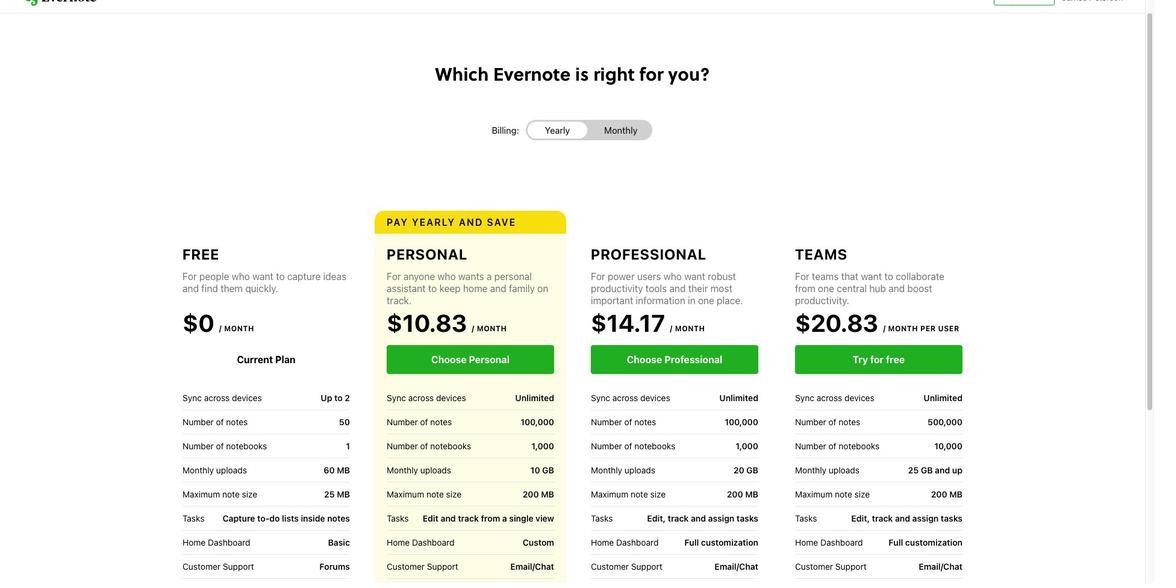 Task type: describe. For each thing, give the bounding box(es) containing it.
for inside button
[[871, 354, 884, 365]]

notes for 60
[[226, 417, 248, 427]]

50
[[339, 417, 350, 427]]

productivity
[[591, 283, 643, 294]]

keep
[[440, 283, 461, 294]]

100,000 for 20
[[725, 417, 759, 427]]

full for 25 gb and up
[[889, 537, 903, 548]]

sync across devices for 60 mb
[[183, 393, 262, 403]]

200 for 10
[[523, 489, 539, 499]]

10 gb
[[531, 465, 554, 475]]

month for $14.17
[[675, 324, 705, 333]]

gb for 20
[[747, 465, 759, 475]]

right
[[594, 61, 635, 86]]

capture
[[287, 271, 321, 282]]

monthly for 10 gb
[[387, 465, 418, 475]]

monthly uploads for 10 gb
[[387, 465, 451, 475]]

professional
[[665, 354, 723, 365]]

track for 25 gb and up
[[872, 513, 893, 524]]

want for teams
[[861, 271, 882, 282]]

dashboard for 10
[[412, 537, 455, 547]]

tools
[[646, 283, 667, 294]]

quickly.
[[245, 283, 278, 294]]

unlimited for 20 gb
[[720, 393, 759, 403]]

size for 20
[[650, 489, 666, 499]]

note for 25
[[835, 489, 852, 499]]

maximum for 25
[[795, 489, 833, 499]]

home for 20
[[591, 537, 614, 547]]

lists
[[282, 513, 299, 524]]

support for 20
[[631, 561, 663, 571]]

single
[[509, 513, 534, 524]]

devices for 20 gb
[[640, 393, 670, 403]]

notes for 25
[[839, 417, 861, 427]]

capture to-do lists inside notes
[[223, 513, 350, 524]]

number of notes for 20 gb
[[591, 417, 656, 427]]

home dashboard for 10 gb
[[387, 537, 455, 547]]

place.
[[717, 295, 743, 306]]

$10.83
[[387, 308, 467, 337]]

$20.83
[[795, 308, 879, 337]]

$20.83 / month per user
[[795, 308, 960, 337]]

up to 2
[[321, 393, 350, 403]]

and inside for people who want to capture ideas and find them quickly.
[[183, 283, 199, 294]]

choose professional button
[[591, 345, 759, 374]]

month for $0
[[224, 324, 254, 333]]

sync across devices for 10 gb
[[387, 393, 466, 403]]

2
[[345, 393, 350, 403]]

25 mb
[[324, 489, 350, 499]]

choose personal
[[431, 354, 510, 365]]

500,000
[[928, 417, 963, 427]]

edit and track from a single view
[[423, 513, 554, 524]]

mb for 25 gb and up
[[950, 489, 963, 499]]

choose for choose professional
[[627, 354, 662, 365]]

people
[[199, 271, 229, 282]]

important
[[591, 295, 633, 306]]

monthly for 60 mb
[[183, 465, 214, 475]]

devices for 25 gb and up
[[845, 393, 875, 403]]

yearly
[[412, 217, 455, 228]]

hub
[[870, 283, 886, 294]]

home for 10
[[387, 537, 410, 547]]

ideas
[[323, 271, 346, 282]]

anyone
[[404, 271, 435, 282]]

note for 60
[[222, 489, 240, 499]]

for people who want to capture ideas and find them quickly.
[[183, 271, 346, 294]]

support for 60
[[223, 561, 254, 571]]

25 for 25 gb and up
[[908, 465, 919, 475]]

25 gb and up
[[908, 465, 963, 475]]

current plan button
[[183, 345, 350, 374]]

save
[[487, 217, 516, 228]]

10
[[531, 465, 540, 475]]

teams
[[795, 246, 848, 263]]

uploads for 25 gb and up
[[829, 465, 860, 475]]

notebooks for 25
[[839, 441, 880, 451]]

$0
[[183, 308, 214, 337]]

email/chat for 20 gb
[[715, 562, 759, 572]]

assistant
[[387, 283, 426, 294]]

collaborate
[[896, 271, 945, 282]]

20 gb
[[734, 465, 759, 475]]

mb for 60 mb
[[337, 489, 350, 499]]

to inside the for teams that want to collaborate from one central hub and boost productivity.
[[885, 271, 893, 282]]

in
[[688, 295, 696, 306]]

teams
[[812, 271, 839, 282]]

mb for 10 gb
[[541, 489, 554, 499]]

which evernote is right for you?
[[435, 61, 710, 86]]

monthly for 25 gb and up
[[795, 465, 827, 475]]

$10.83 / month
[[387, 308, 507, 337]]

choose professional
[[627, 354, 723, 365]]

notebooks for 60
[[226, 441, 267, 451]]

users
[[637, 271, 661, 282]]

and inside for anyone who wants a personal assistant to keep home and family on track.
[[490, 283, 507, 294]]

from inside the for teams that want to collaborate from one central hub and boost productivity.
[[795, 283, 816, 294]]

notebooks for 20
[[635, 441, 676, 451]]

want inside for power users who want robust productivity tools and their most important information in one place.
[[684, 271, 705, 282]]

number of notebooks for 60 mb
[[183, 441, 267, 451]]

maximum for 20
[[591, 489, 629, 499]]

1,000 for 20
[[736, 441, 759, 451]]

assign for 25
[[913, 513, 939, 524]]

customization for 25
[[905, 537, 963, 548]]

across for 10 gb
[[408, 393, 434, 403]]

sync across devices for 25 gb and up
[[795, 393, 875, 403]]

find
[[201, 283, 218, 294]]

200 for 25
[[931, 489, 948, 499]]

200 for 20
[[727, 489, 743, 499]]

/ for $10.83
[[472, 324, 475, 333]]

dashboard for 60
[[208, 537, 250, 547]]

mb right 60
[[337, 465, 350, 475]]

free
[[183, 246, 219, 263]]

up
[[321, 393, 332, 403]]

1
[[346, 441, 350, 451]]

try
[[853, 354, 868, 365]]

to inside for anyone who wants a personal assistant to keep home and family on track.
[[428, 283, 437, 294]]

most
[[711, 283, 733, 294]]

that
[[841, 271, 859, 282]]

month for $10.83
[[477, 324, 507, 333]]

0 horizontal spatial for
[[639, 61, 664, 86]]

200 mb for 10 gb
[[523, 489, 554, 499]]

customer for 25
[[795, 561, 833, 571]]

which
[[435, 61, 489, 86]]

email/chat for 10 gb
[[511, 562, 554, 572]]

forums
[[320, 562, 350, 572]]

maximum note size for 20 gb
[[591, 489, 666, 499]]

/ for $20.83
[[883, 324, 886, 333]]

them
[[221, 283, 243, 294]]

number of notes for 60 mb
[[183, 417, 248, 427]]

to-
[[257, 513, 270, 524]]

mb for 20 gb
[[745, 489, 759, 499]]

dashboard for 25
[[821, 537, 863, 547]]

personal
[[494, 271, 532, 282]]

for for personal
[[387, 271, 401, 282]]

family
[[509, 283, 535, 294]]

capture
[[223, 513, 255, 524]]

number of notebooks for 25 gb and up
[[795, 441, 880, 451]]

customization for 20
[[701, 537, 759, 548]]

who for personal
[[438, 271, 456, 282]]

evernote
[[493, 61, 571, 86]]

home dashboard for 60 mb
[[183, 537, 250, 547]]

for anyone who wants a personal assistant to keep home and family on track.
[[387, 271, 548, 306]]

maximum note size for 10 gb
[[387, 489, 462, 499]]

on
[[538, 283, 548, 294]]

user
[[938, 324, 960, 333]]

one inside for power users who want robust productivity tools and their most important information in one place.
[[698, 295, 714, 306]]

customer for 60
[[183, 561, 221, 571]]

yearly
[[545, 125, 570, 136]]

tasks for 10 gb
[[387, 513, 409, 523]]

60 mb
[[324, 465, 350, 475]]

monthly uploads for 25 gb and up
[[795, 465, 860, 475]]

customer for 20
[[591, 561, 629, 571]]

20
[[734, 465, 744, 475]]

dashboard for 20
[[616, 537, 659, 547]]

central
[[837, 283, 867, 294]]



Task type: locate. For each thing, give the bounding box(es) containing it.
devices down choose personal button
[[436, 393, 466, 403]]

2 uploads from the left
[[420, 465, 451, 475]]

2 sync from the left
[[387, 393, 406, 403]]

0 horizontal spatial 1,000
[[532, 441, 554, 451]]

1 home from the left
[[183, 537, 206, 547]]

1 horizontal spatial from
[[795, 283, 816, 294]]

size for 25
[[855, 489, 870, 499]]

to up the "hub"
[[885, 271, 893, 282]]

for up 'productivity' in the right of the page
[[591, 271, 605, 282]]

2 full from the left
[[889, 537, 903, 548]]

1 vertical spatial from
[[481, 513, 500, 524]]

200 mb down the "10"
[[523, 489, 554, 499]]

25 left up
[[908, 465, 919, 475]]

devices for 10 gb
[[436, 393, 466, 403]]

$0 / month
[[183, 308, 254, 337]]

3 customer from the left
[[591, 561, 629, 571]]

gb for 25
[[921, 465, 933, 475]]

1 horizontal spatial edit,
[[852, 513, 870, 524]]

0 horizontal spatial choose
[[431, 354, 467, 365]]

unlimited for 25 gb and up
[[924, 393, 963, 403]]

evernote link
[[12, 0, 108, 13]]

for inside for power users who want robust productivity tools and their most important information in one place.
[[591, 271, 605, 282]]

2 home from the left
[[387, 537, 410, 547]]

0 vertical spatial one
[[818, 283, 834, 294]]

choose personal button
[[387, 345, 554, 374]]

want inside the for teams that want to collaborate from one central hub and boost productivity.
[[861, 271, 882, 282]]

4 uploads from the left
[[829, 465, 860, 475]]

track.
[[387, 295, 412, 306]]

4 dashboard from the left
[[821, 537, 863, 547]]

1 100,000 from the left
[[521, 417, 554, 427]]

1 horizontal spatial one
[[818, 283, 834, 294]]

1 sync from the left
[[183, 393, 202, 403]]

sync across devices
[[183, 393, 262, 403], [387, 393, 466, 403], [591, 393, 670, 403], [795, 393, 875, 403]]

customer support for 25 gb and up
[[795, 561, 867, 571]]

who up keep
[[438, 271, 456, 282]]

wants
[[458, 271, 484, 282]]

4 size from the left
[[855, 489, 870, 499]]

4 maximum note size from the left
[[795, 489, 870, 499]]

1 horizontal spatial unlimited
[[720, 393, 759, 403]]

2 horizontal spatial want
[[861, 271, 882, 282]]

0 horizontal spatial full
[[685, 537, 699, 548]]

professional
[[591, 246, 707, 263]]

and
[[459, 217, 483, 228]]

sync for 10
[[387, 393, 406, 403]]

2 maximum note size from the left
[[387, 489, 462, 499]]

for inside the for teams that want to collaborate from one central hub and boost productivity.
[[795, 271, 810, 282]]

0 vertical spatial 25
[[908, 465, 919, 475]]

for inside for people who want to capture ideas and find them quickly.
[[183, 271, 197, 282]]

for for teams
[[795, 271, 810, 282]]

gb left up
[[921, 465, 933, 475]]

choose
[[431, 354, 467, 365], [627, 354, 662, 365]]

maximum note size
[[183, 489, 257, 499], [387, 489, 462, 499], [591, 489, 666, 499], [795, 489, 870, 499]]

2 horizontal spatial 200
[[931, 489, 948, 499]]

support for 10
[[427, 561, 458, 571]]

for right right
[[639, 61, 664, 86]]

choose down $10.83 / month
[[431, 354, 467, 365]]

4 devices from the left
[[845, 393, 875, 403]]

sync across devices down choose personal
[[387, 393, 466, 403]]

to inside for people who want to capture ideas and find them quickly.
[[276, 271, 285, 282]]

2 200 mb from the left
[[727, 489, 759, 499]]

2 home dashboard from the left
[[387, 537, 455, 547]]

current plan
[[237, 354, 296, 365]]

number of notebooks for 10 gb
[[387, 441, 471, 451]]

full customization for 25
[[889, 537, 963, 548]]

who for free
[[232, 271, 250, 282]]

2 horizontal spatial track
[[872, 513, 893, 524]]

3 200 mb from the left
[[931, 489, 963, 499]]

3 support from the left
[[631, 561, 663, 571]]

0 horizontal spatial customization
[[701, 537, 759, 548]]

0 horizontal spatial full customization
[[685, 537, 759, 548]]

per
[[921, 324, 936, 333]]

uploads for 60 mb
[[216, 465, 247, 475]]

1 number of notebooks from the left
[[183, 441, 267, 451]]

4 home dashboard from the left
[[795, 537, 863, 547]]

2 month from the left
[[477, 324, 507, 333]]

1 horizontal spatial full customization
[[889, 537, 963, 548]]

2 sync across devices from the left
[[387, 393, 466, 403]]

1 dashboard from the left
[[208, 537, 250, 547]]

200 mb for 20 gb
[[727, 489, 759, 499]]

1 horizontal spatial 25
[[908, 465, 919, 475]]

you?
[[668, 61, 710, 86]]

who inside for people who want to capture ideas and find them quickly.
[[232, 271, 250, 282]]

1 want from the left
[[252, 271, 274, 282]]

4 customer from the left
[[795, 561, 833, 571]]

3 gb from the left
[[921, 465, 933, 475]]

note
[[222, 489, 240, 499], [427, 489, 444, 499], [631, 489, 648, 499], [835, 489, 852, 499]]

4 for from the left
[[795, 271, 810, 282]]

is
[[575, 61, 589, 86]]

0 horizontal spatial edit,
[[647, 513, 666, 524]]

2 customization from the left
[[905, 537, 963, 548]]

devices down try
[[845, 393, 875, 403]]

gb
[[542, 465, 554, 475], [747, 465, 759, 475], [921, 465, 933, 475]]

200 mb for 25 gb and up
[[931, 489, 963, 499]]

2 tasks from the left
[[387, 513, 409, 523]]

month inside '$20.83 / month per user'
[[888, 324, 918, 333]]

3 who from the left
[[664, 271, 682, 282]]

uploads for 10 gb
[[420, 465, 451, 475]]

edit,
[[647, 513, 666, 524], [852, 513, 870, 524]]

2 edit, from the left
[[852, 513, 870, 524]]

1 track from the left
[[458, 513, 479, 524]]

edit, for 25
[[852, 513, 870, 524]]

/ inside '$20.83 / month per user'
[[883, 324, 886, 333]]

0 horizontal spatial a
[[487, 271, 492, 282]]

unlimited
[[515, 393, 554, 403], [720, 393, 759, 403], [924, 393, 963, 403]]

100,000 for 10
[[521, 417, 554, 427]]

1 200 mb from the left
[[523, 489, 554, 499]]

2 edit, track and assign tasks from the left
[[852, 513, 963, 524]]

3 customer support from the left
[[591, 561, 663, 571]]

0 horizontal spatial who
[[232, 271, 250, 282]]

monthly uploads for 60 mb
[[183, 465, 247, 475]]

month up current
[[224, 324, 254, 333]]

up
[[952, 465, 963, 475]]

2 number of notebooks from the left
[[387, 441, 471, 451]]

1 support from the left
[[223, 561, 254, 571]]

0 horizontal spatial 25
[[324, 489, 335, 499]]

try for free button
[[795, 345, 963, 374]]

0 horizontal spatial tasks
[[737, 513, 759, 524]]

4 / from the left
[[883, 324, 886, 333]]

4 monthly uploads from the left
[[795, 465, 860, 475]]

who
[[232, 271, 250, 282], [438, 271, 456, 282], [664, 271, 682, 282]]

2 size from the left
[[446, 489, 462, 499]]

email/chat for 25 gb and up
[[919, 562, 963, 572]]

1 edit, track and assign tasks from the left
[[647, 513, 759, 524]]

/ inside $10.83 / month
[[472, 324, 475, 333]]

for for professional
[[591, 271, 605, 282]]

60
[[324, 465, 335, 475]]

for left people
[[183, 271, 197, 282]]

2 for from the left
[[387, 271, 401, 282]]

for right try
[[871, 354, 884, 365]]

2 tasks from the left
[[941, 513, 963, 524]]

home dashboard for 25 gb and up
[[795, 537, 863, 547]]

/ inside $0 / month
[[219, 324, 222, 333]]

for
[[183, 271, 197, 282], [387, 271, 401, 282], [591, 271, 605, 282], [795, 271, 810, 282]]

across for 20 gb
[[613, 393, 638, 403]]

who inside for anyone who wants a personal assistant to keep home and family on track.
[[438, 271, 456, 282]]

2 track from the left
[[668, 513, 689, 524]]

0 horizontal spatial 100,000
[[521, 417, 554, 427]]

view
[[536, 513, 554, 524]]

gb right 20
[[747, 465, 759, 475]]

4 number of notes from the left
[[795, 417, 861, 427]]

1 horizontal spatial for
[[871, 354, 884, 365]]

try for free
[[853, 354, 905, 365]]

productivity.
[[795, 295, 849, 306]]

0 horizontal spatial assign
[[708, 513, 735, 524]]

for inside for anyone who wants a personal assistant to keep home and family on track.
[[387, 271, 401, 282]]

for up assistant
[[387, 271, 401, 282]]

across
[[204, 393, 230, 403], [408, 393, 434, 403], [613, 393, 638, 403], [817, 393, 842, 403]]

tasks down 20 gb
[[737, 513, 759, 524]]

1 horizontal spatial want
[[684, 271, 705, 282]]

1,000 up 10 gb
[[532, 441, 554, 451]]

notebooks for 10
[[430, 441, 471, 451]]

25
[[908, 465, 919, 475], [324, 489, 335, 499]]

edit, track and assign tasks
[[647, 513, 759, 524], [852, 513, 963, 524]]

1 customization from the left
[[701, 537, 759, 548]]

maximum note size for 60 mb
[[183, 489, 257, 499]]

dashboard
[[208, 537, 250, 547], [412, 537, 455, 547], [616, 537, 659, 547], [821, 537, 863, 547]]

2 full customization from the left
[[889, 537, 963, 548]]

3 across from the left
[[613, 393, 638, 403]]

pay yearly and save
[[387, 217, 516, 228]]

size for 10
[[446, 489, 462, 499]]

1 vertical spatial for
[[871, 354, 884, 365]]

2 200 from the left
[[727, 489, 743, 499]]

1 for from the left
[[183, 271, 197, 282]]

3 maximum note size from the left
[[591, 489, 666, 499]]

a for personal
[[487, 271, 492, 282]]

number
[[183, 417, 214, 427], [387, 417, 418, 427], [591, 417, 622, 427], [795, 417, 826, 427], [183, 441, 214, 451], [387, 441, 418, 451], [591, 441, 622, 451], [795, 441, 826, 451]]

2 who from the left
[[438, 271, 456, 282]]

2 email/chat from the left
[[715, 562, 759, 572]]

sync for 60
[[183, 393, 202, 403]]

number of notes for 25 gb and up
[[795, 417, 861, 427]]

100,000 up 20
[[725, 417, 759, 427]]

want up their
[[684, 271, 705, 282]]

1 horizontal spatial track
[[668, 513, 689, 524]]

a left single
[[502, 513, 507, 524]]

who up them
[[232, 271, 250, 282]]

1 size from the left
[[242, 489, 257, 499]]

200 mb down up
[[931, 489, 963, 499]]

0 horizontal spatial from
[[481, 513, 500, 524]]

home dashboard for 20 gb
[[591, 537, 659, 547]]

power
[[608, 271, 635, 282]]

month left per
[[888, 324, 918, 333]]

sync across devices down try
[[795, 393, 875, 403]]

devices down the choose professional
[[640, 393, 670, 403]]

100,000 up the "10"
[[521, 417, 554, 427]]

gb right the "10"
[[542, 465, 554, 475]]

inside
[[301, 513, 325, 524]]

4 month from the left
[[888, 324, 918, 333]]

sync across devices down the choose professional
[[591, 393, 670, 403]]

1 horizontal spatial 200
[[727, 489, 743, 499]]

2 customer from the left
[[387, 561, 425, 571]]

assign
[[708, 513, 735, 524], [913, 513, 939, 524]]

1 vertical spatial 25
[[324, 489, 335, 499]]

number of notebooks for 20 gb
[[591, 441, 676, 451]]

200 mb down 20 gb
[[727, 489, 759, 499]]

devices down current
[[232, 393, 262, 403]]

evernote image
[[12, 0, 108, 6]]

1 month from the left
[[224, 324, 254, 333]]

1 note from the left
[[222, 489, 240, 499]]

2 horizontal spatial unlimited
[[924, 393, 963, 403]]

for power users who want robust productivity tools and their most important information in one place.
[[591, 271, 743, 306]]

plan
[[275, 354, 296, 365]]

2 devices from the left
[[436, 393, 466, 403]]

maximum for 60
[[183, 489, 220, 499]]

3 want from the left
[[861, 271, 882, 282]]

mb down up
[[950, 489, 963, 499]]

for teams that want to collaborate from one central hub and boost productivity.
[[795, 271, 945, 306]]

tasks for 20 gb
[[591, 513, 613, 523]]

/ up try for free button
[[883, 324, 886, 333]]

4 customer support from the left
[[795, 561, 867, 571]]

information
[[636, 295, 686, 306]]

1 vertical spatial one
[[698, 295, 714, 306]]

0 horizontal spatial gb
[[542, 465, 554, 475]]

1 horizontal spatial full
[[889, 537, 903, 548]]

1 tasks from the left
[[183, 513, 204, 523]]

$14.17
[[591, 308, 665, 337]]

3 month from the left
[[675, 324, 705, 333]]

mb up view
[[541, 489, 554, 499]]

0 horizontal spatial want
[[252, 271, 274, 282]]

tasks down up
[[941, 513, 963, 524]]

mb
[[337, 465, 350, 475], [337, 489, 350, 499], [541, 489, 554, 499], [745, 489, 759, 499], [950, 489, 963, 499]]

3 maximum from the left
[[591, 489, 629, 499]]

maximum
[[183, 489, 220, 499], [387, 489, 424, 499], [591, 489, 629, 499], [795, 489, 833, 499]]

assign down 25 gb and up
[[913, 513, 939, 524]]

1 200 from the left
[[523, 489, 539, 499]]

2 horizontal spatial who
[[664, 271, 682, 282]]

3 / from the left
[[670, 324, 673, 333]]

basic
[[328, 537, 350, 548]]

uploads
[[216, 465, 247, 475], [420, 465, 451, 475], [625, 465, 655, 475], [829, 465, 860, 475]]

1 horizontal spatial 100,000
[[725, 417, 759, 427]]

10,000
[[935, 441, 963, 451]]

3 monthly uploads from the left
[[591, 465, 655, 475]]

0 horizontal spatial track
[[458, 513, 479, 524]]

month down in at the right of page
[[675, 324, 705, 333]]

1 horizontal spatial who
[[438, 271, 456, 282]]

/ for $14.17
[[670, 324, 673, 333]]

1 unlimited from the left
[[515, 393, 554, 403]]

2 customer support from the left
[[387, 561, 458, 571]]

choose for choose personal
[[431, 354, 467, 365]]

/ up choose personal button
[[472, 324, 475, 333]]

4 sync from the left
[[795, 393, 815, 403]]

a
[[487, 271, 492, 282], [502, 513, 507, 524]]

1 / from the left
[[219, 324, 222, 333]]

0 horizontal spatial 200
[[523, 489, 539, 499]]

0 horizontal spatial edit, track and assign tasks
[[647, 513, 759, 524]]

and inside for power users who want robust productivity tools and their most important information in one place.
[[670, 283, 686, 294]]

unlimited for 10 gb
[[515, 393, 554, 403]]

1 horizontal spatial a
[[502, 513, 507, 524]]

1 horizontal spatial tasks
[[941, 513, 963, 524]]

and
[[183, 283, 199, 294], [490, 283, 507, 294], [670, 283, 686, 294], [889, 283, 905, 294], [935, 465, 950, 475], [441, 513, 456, 524], [691, 513, 706, 524], [895, 513, 910, 524]]

/ inside $14.17 / month
[[670, 324, 673, 333]]

4 number of notebooks from the left
[[795, 441, 880, 451]]

$14.17 / month
[[591, 308, 705, 337]]

size for 60
[[242, 489, 257, 499]]

mb down 20 gb
[[745, 489, 759, 499]]

1 full customization from the left
[[685, 537, 759, 548]]

their
[[688, 283, 708, 294]]

4 home from the left
[[795, 537, 818, 547]]

one down teams
[[818, 283, 834, 294]]

3 note from the left
[[631, 489, 648, 499]]

a right 'wants'
[[487, 271, 492, 282]]

1 across from the left
[[204, 393, 230, 403]]

sync across devices for 20 gb
[[591, 393, 670, 403]]

0 horizontal spatial email/chat
[[511, 562, 554, 572]]

want up the "hub"
[[861, 271, 882, 282]]

and inside the for teams that want to collaborate from one central hub and boost productivity.
[[889, 283, 905, 294]]

edit
[[423, 513, 439, 524]]

home for 25
[[795, 537, 818, 547]]

1 horizontal spatial assign
[[913, 513, 939, 524]]

25 down 60
[[324, 489, 335, 499]]

4 support from the left
[[836, 561, 867, 571]]

maximum note size for 25 gb and up
[[795, 489, 870, 499]]

month inside $10.83 / month
[[477, 324, 507, 333]]

1 customer from the left
[[183, 561, 221, 571]]

maximum for 10
[[387, 489, 424, 499]]

1,000
[[532, 441, 554, 451], [736, 441, 759, 451]]

current
[[237, 354, 273, 365]]

choose down $14.17 / month
[[627, 354, 662, 365]]

3 200 from the left
[[931, 489, 948, 499]]

3 notebooks from the left
[[635, 441, 676, 451]]

200 down the "10"
[[523, 489, 539, 499]]

pay
[[387, 217, 408, 228]]

3 sync from the left
[[591, 393, 610, 403]]

robust
[[708, 271, 736, 282]]

mb down the 60 mb
[[337, 489, 350, 499]]

2 maximum from the left
[[387, 489, 424, 499]]

assign for 20
[[708, 513, 735, 524]]

3 dashboard from the left
[[616, 537, 659, 547]]

home
[[463, 283, 488, 294]]

0 horizontal spatial one
[[698, 295, 714, 306]]

free
[[886, 354, 905, 365]]

full customization for 20
[[685, 537, 759, 548]]

number of notes for 10 gb
[[387, 417, 452, 427]]

one right in at the right of page
[[698, 295, 714, 306]]

for for free
[[183, 271, 197, 282]]

0 vertical spatial a
[[487, 271, 492, 282]]

/ right $0
[[219, 324, 222, 333]]

3 email/chat from the left
[[919, 562, 963, 572]]

3 unlimited from the left
[[924, 393, 963, 403]]

billing:
[[492, 125, 519, 136]]

track
[[458, 513, 479, 524], [668, 513, 689, 524], [872, 513, 893, 524]]

edit, track and assign tasks for 20
[[647, 513, 759, 524]]

1,000 up 20 gb
[[736, 441, 759, 451]]

want for free
[[252, 271, 274, 282]]

2 choose from the left
[[627, 354, 662, 365]]

1 devices from the left
[[232, 393, 262, 403]]

1,000 for 10
[[532, 441, 554, 451]]

1 full from the left
[[685, 537, 699, 548]]

200 down 25 gb and up
[[931, 489, 948, 499]]

edit, track and assign tasks for 25
[[852, 513, 963, 524]]

notes for 20
[[635, 417, 656, 427]]

to left keep
[[428, 283, 437, 294]]

1 horizontal spatial edit, track and assign tasks
[[852, 513, 963, 524]]

full customization
[[685, 537, 759, 548], [889, 537, 963, 548]]

3 sync across devices from the left
[[591, 393, 670, 403]]

1 horizontal spatial choose
[[627, 354, 662, 365]]

a inside for anyone who wants a personal assistant to keep home and family on track.
[[487, 271, 492, 282]]

1 vertical spatial a
[[502, 513, 507, 524]]

1 horizontal spatial customization
[[905, 537, 963, 548]]

customer support
[[183, 561, 254, 571], [387, 561, 458, 571], [591, 561, 663, 571], [795, 561, 867, 571]]

month up personal
[[477, 324, 507, 333]]

tasks for 25 gb and up
[[795, 513, 817, 523]]

3 track from the left
[[872, 513, 893, 524]]

1 horizontal spatial 200 mb
[[727, 489, 759, 499]]

1 horizontal spatial email/chat
[[715, 562, 759, 572]]

want up quickly.
[[252, 271, 274, 282]]

0 vertical spatial for
[[639, 61, 664, 86]]

1 home dashboard from the left
[[183, 537, 250, 547]]

custom
[[523, 537, 554, 548]]

for left teams
[[795, 271, 810, 282]]

0 horizontal spatial 200 mb
[[523, 489, 554, 499]]

3 number of notes from the left
[[591, 417, 656, 427]]

2 want from the left
[[684, 271, 705, 282]]

who inside for power users who want robust productivity tools and their most important information in one place.
[[664, 271, 682, 282]]

/ down information
[[670, 324, 673, 333]]

to left 2
[[334, 393, 343, 403]]

gb for 10
[[542, 465, 554, 475]]

0 vertical spatial from
[[795, 283, 816, 294]]

sync across devices down current
[[183, 393, 262, 403]]

uploads for 20 gb
[[625, 465, 655, 475]]

one inside the for teams that want to collaborate from one central hub and boost productivity.
[[818, 283, 834, 294]]

personal
[[469, 354, 510, 365]]

note for 20
[[631, 489, 648, 499]]

month inside $0 / month
[[224, 324, 254, 333]]

from up productivity.
[[795, 283, 816, 294]]

2 horizontal spatial email/chat
[[919, 562, 963, 572]]

2 horizontal spatial gb
[[921, 465, 933, 475]]

across for 60 mb
[[204, 393, 230, 403]]

notes for 10
[[430, 417, 452, 427]]

devices for 60 mb
[[232, 393, 262, 403]]

200 down 20
[[727, 489, 743, 499]]

sync for 25
[[795, 393, 815, 403]]

tasks for 60 mb
[[183, 513, 204, 523]]

from left single
[[481, 513, 500, 524]]

1 horizontal spatial 1,000
[[736, 441, 759, 451]]

home for 60
[[183, 537, 206, 547]]

1 horizontal spatial gb
[[747, 465, 759, 475]]

full
[[685, 537, 699, 548], [889, 537, 903, 548]]

3 devices from the left
[[640, 393, 670, 403]]

to up quickly.
[[276, 271, 285, 282]]

4 sync across devices from the left
[[795, 393, 875, 403]]

2 1,000 from the left
[[736, 441, 759, 451]]

3 number of notebooks from the left
[[591, 441, 676, 451]]

1 uploads from the left
[[216, 465, 247, 475]]

do
[[270, 513, 280, 524]]

want inside for people who want to capture ideas and find them quickly.
[[252, 271, 274, 282]]

month inside $14.17 / month
[[675, 324, 705, 333]]

0 horizontal spatial unlimited
[[515, 393, 554, 403]]

2 horizontal spatial 200 mb
[[931, 489, 963, 499]]

assign down 20
[[708, 513, 735, 524]]

who up tools
[[664, 271, 682, 282]]

monthly for 20 gb
[[591, 465, 622, 475]]

4 notebooks from the left
[[839, 441, 880, 451]]

tasks for 25 gb and up
[[941, 513, 963, 524]]

3 tasks from the left
[[591, 513, 613, 523]]

for
[[639, 61, 664, 86], [871, 354, 884, 365]]



Task type: vqa. For each thing, say whether or not it's contained in the screenshot.


